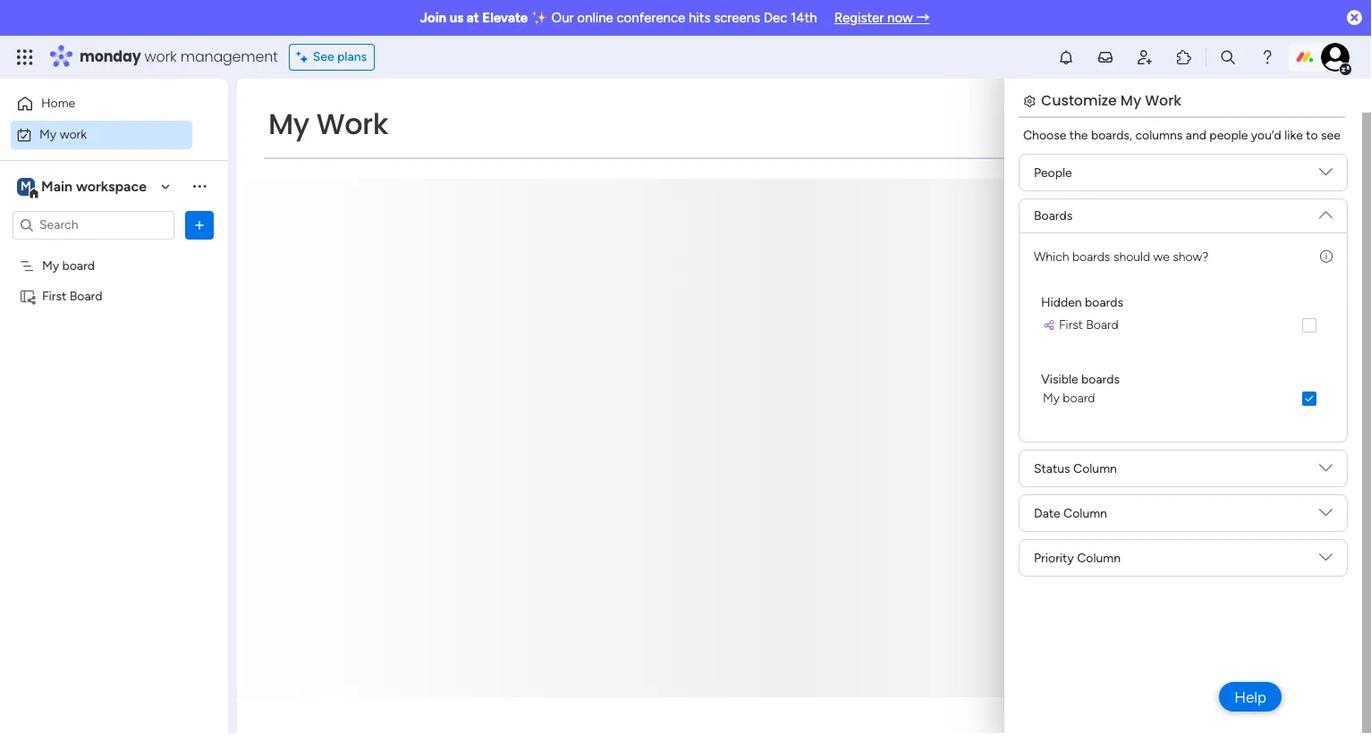 Task type: locate. For each thing, give the bounding box(es) containing it.
boards for visible
[[1082, 372, 1120, 387]]

work
[[1145, 90, 1182, 111], [316, 104, 388, 144]]

1 vertical spatial boards
[[1085, 295, 1124, 310]]

work right monday
[[145, 47, 177, 67]]

which
[[1034, 250, 1070, 265]]

Search in workspace field
[[38, 215, 149, 235]]

boards inside heading
[[1085, 295, 1124, 310]]

1 vertical spatial work
[[60, 127, 87, 142]]

my inside 'button'
[[39, 127, 57, 142]]

0 vertical spatial work
[[145, 47, 177, 67]]

boards right hidden
[[1085, 295, 1124, 310]]

help
[[1235, 689, 1267, 706]]

0 vertical spatial dapulse dropdown down arrow image
[[1320, 201, 1333, 221]]

first right 'shareable board' icon
[[42, 289, 67, 304]]

1 vertical spatial board
[[1063, 391, 1095, 406]]

column right status
[[1074, 461, 1117, 476]]

3 dapulse dropdown down arrow image from the top
[[1320, 551, 1333, 571]]

first board inside option
[[1059, 318, 1119, 333]]

my down home
[[39, 127, 57, 142]]

my down the search in workspace field
[[42, 258, 59, 273]]

1 horizontal spatial board
[[1063, 391, 1095, 406]]

invite members image
[[1136, 48, 1154, 66]]

1 horizontal spatial list box
[[1034, 274, 1333, 419]]

screens
[[714, 10, 761, 26]]

work
[[145, 47, 177, 67], [60, 127, 87, 142]]

my down see plans button at the left
[[268, 104, 309, 144]]

1 dapulse dropdown down arrow image from the top
[[1320, 201, 1333, 221]]

plans
[[337, 49, 367, 64]]

1 vertical spatial first
[[1059, 318, 1083, 333]]

first board option
[[1038, 312, 1330, 338]]

boards right visible
[[1082, 372, 1120, 387]]

us
[[450, 10, 464, 26]]

work for my
[[60, 127, 87, 142]]

first inside option
[[1059, 318, 1083, 333]]

1 horizontal spatial board
[[1087, 318, 1119, 333]]

0 horizontal spatial list box
[[0, 247, 228, 553]]

first board down the hidden boards heading
[[1059, 318, 1119, 333]]

1 horizontal spatial first board
[[1059, 318, 1119, 333]]

14th
[[791, 10, 817, 26]]

first
[[42, 289, 67, 304], [1059, 318, 1083, 333]]

1 vertical spatial column
[[1064, 506, 1108, 521]]

hidden boards
[[1042, 295, 1124, 310]]

register now → link
[[834, 10, 930, 26]]

visible boards heading
[[1042, 370, 1120, 389]]

my up 'boards,' at the top of the page
[[1121, 90, 1142, 111]]

2 vertical spatial boards
[[1082, 372, 1120, 387]]

visible boards my board
[[1042, 372, 1120, 406]]

my for my board
[[42, 258, 59, 273]]

my for my work
[[268, 104, 309, 144]]

board down the search in workspace field
[[62, 258, 95, 273]]

0 horizontal spatial board
[[70, 289, 103, 304]]

list box
[[0, 247, 228, 553], [1034, 274, 1333, 419]]

0 vertical spatial column
[[1074, 461, 1117, 476]]

column for status column
[[1074, 461, 1117, 476]]

1 vertical spatial dapulse dropdown down arrow image
[[1320, 506, 1333, 527]]

first board down my board
[[42, 289, 103, 304]]

see
[[313, 49, 334, 64]]

dapulse dropdown down arrow image for status column
[[1320, 462, 1333, 482]]

2 dapulse dropdown down arrow image from the top
[[1320, 506, 1333, 527]]

like
[[1285, 128, 1303, 143]]

work down home
[[60, 127, 87, 142]]

board down my board
[[70, 289, 103, 304]]

home button
[[11, 89, 192, 118]]

first board
[[42, 289, 103, 304], [1059, 318, 1119, 333]]

dapulse dropdown down arrow image
[[1320, 166, 1333, 186], [1320, 506, 1333, 527], [1320, 551, 1333, 571]]

hidden boards heading
[[1042, 293, 1124, 312]]

dapulse dropdown down arrow image
[[1320, 201, 1333, 221], [1320, 462, 1333, 482]]

work inside 'button'
[[60, 127, 87, 142]]

board
[[62, 258, 95, 273], [1063, 391, 1095, 406]]

0 horizontal spatial work
[[60, 127, 87, 142]]

status
[[1034, 461, 1071, 476]]

option
[[0, 250, 228, 253]]

boards
[[1073, 250, 1111, 265], [1085, 295, 1124, 310], [1082, 372, 1120, 387]]

hidden
[[1042, 295, 1082, 310]]

1 horizontal spatial first
[[1059, 318, 1083, 333]]

1 vertical spatial board
[[1087, 318, 1119, 333]]

✨
[[531, 10, 548, 26]]

work down plans
[[316, 104, 388, 144]]

my work
[[39, 127, 87, 142]]

online
[[577, 10, 614, 26]]

my board
[[42, 258, 95, 273]]

to
[[1307, 128, 1319, 143]]

board down visible boards 'heading'
[[1063, 391, 1095, 406]]

boards for which
[[1073, 250, 1111, 265]]

boards inside "visible boards my board"
[[1082, 372, 1120, 387]]

0 horizontal spatial first
[[42, 289, 67, 304]]

work up columns
[[1145, 90, 1182, 111]]

1 vertical spatial first board
[[1059, 318, 1119, 333]]

column right date
[[1064, 506, 1108, 521]]

visible
[[1042, 372, 1079, 387]]

customize my work main content
[[237, 43, 1363, 734]]

1 vertical spatial dapulse dropdown down arrow image
[[1320, 462, 1333, 482]]

2 vertical spatial dapulse dropdown down arrow image
[[1320, 551, 1333, 571]]

1 dapulse dropdown down arrow image from the top
[[1320, 166, 1333, 186]]

list box containing hidden boards
[[1034, 274, 1333, 419]]

main
[[41, 178, 73, 195]]

column right priority at right bottom
[[1077, 551, 1121, 566]]

0 vertical spatial boards
[[1073, 250, 1111, 265]]

workspace
[[76, 178, 147, 195]]

should
[[1114, 250, 1151, 265]]

register now →
[[834, 10, 930, 26]]

join
[[420, 10, 447, 26]]

column for priority column
[[1077, 551, 1121, 566]]

first down hidden
[[1059, 318, 1083, 333]]

2 dapulse dropdown down arrow image from the top
[[1320, 462, 1333, 482]]

1 horizontal spatial work
[[1145, 90, 1182, 111]]

dec
[[764, 10, 788, 26]]

and
[[1186, 128, 1207, 143]]

home
[[41, 96, 75, 111]]

hits
[[689, 10, 711, 26]]

0 vertical spatial board
[[70, 289, 103, 304]]

0 vertical spatial board
[[62, 258, 95, 273]]

dapulse dropdown down arrow image for priority column
[[1320, 551, 1333, 571]]

columns
[[1136, 128, 1183, 143]]

column
[[1074, 461, 1117, 476], [1064, 506, 1108, 521], [1077, 551, 1121, 566]]

boards
[[1034, 208, 1073, 224]]

boards,
[[1092, 128, 1133, 143]]

select product image
[[16, 48, 34, 66]]

date column
[[1034, 506, 1108, 521]]

management
[[180, 47, 278, 67]]

0 horizontal spatial first board
[[42, 289, 103, 304]]

inbox image
[[1097, 48, 1115, 66]]

2 vertical spatial column
[[1077, 551, 1121, 566]]

my
[[1121, 90, 1142, 111], [268, 104, 309, 144], [39, 127, 57, 142], [42, 258, 59, 273], [1043, 391, 1060, 406]]

monday work management
[[80, 47, 278, 67]]

board down the hidden boards heading
[[1087, 318, 1119, 333]]

1 horizontal spatial work
[[145, 47, 177, 67]]

m
[[21, 179, 31, 194]]

dapulse dropdown down arrow image for date column
[[1320, 506, 1333, 527]]

0 vertical spatial dapulse dropdown down arrow image
[[1320, 166, 1333, 186]]

board
[[70, 289, 103, 304], [1087, 318, 1119, 333]]

v2 info image
[[1321, 248, 1333, 267]]

my down visible
[[1043, 391, 1060, 406]]

boards right which
[[1073, 250, 1111, 265]]

0 vertical spatial first board
[[42, 289, 103, 304]]



Task type: vqa. For each thing, say whether or not it's contained in the screenshot.
the top Calendar
no



Task type: describe. For each thing, give the bounding box(es) containing it.
priority column
[[1034, 551, 1121, 566]]

date
[[1034, 506, 1061, 521]]

my for my work
[[39, 127, 57, 142]]

workspace options image
[[191, 177, 208, 195]]

0 horizontal spatial work
[[316, 104, 388, 144]]

people
[[1210, 128, 1249, 143]]

my work
[[268, 104, 388, 144]]

column for date column
[[1064, 506, 1108, 521]]

which boards should we show?
[[1034, 250, 1209, 265]]

show?
[[1173, 250, 1209, 265]]

my work button
[[11, 120, 192, 149]]

see plans button
[[289, 44, 375, 71]]

work inside main content
[[1145, 90, 1182, 111]]

notifications image
[[1058, 48, 1076, 66]]

people
[[1034, 165, 1073, 180]]

0 vertical spatial first
[[42, 289, 67, 304]]

you'd
[[1252, 128, 1282, 143]]

our
[[552, 10, 574, 26]]

join us at elevate ✨ our online conference hits screens dec 14th
[[420, 10, 817, 26]]

work for monday
[[145, 47, 177, 67]]

list box containing my board
[[0, 247, 228, 553]]

we
[[1154, 250, 1170, 265]]

monday
[[80, 47, 141, 67]]

apps image
[[1176, 48, 1194, 66]]

search everything image
[[1220, 48, 1237, 66]]

shareable board image
[[19, 288, 36, 305]]

options image
[[191, 216, 208, 234]]

the
[[1070, 128, 1088, 143]]

choose
[[1024, 128, 1067, 143]]

conference
[[617, 10, 686, 26]]

my inside "visible boards my board"
[[1043, 391, 1060, 406]]

register
[[834, 10, 884, 26]]

dapulse dropdown down arrow image for boards
[[1320, 201, 1333, 221]]

status column
[[1034, 461, 1117, 476]]

board inside option
[[1087, 318, 1119, 333]]

customize
[[1042, 90, 1117, 111]]

0 horizontal spatial board
[[62, 258, 95, 273]]

now
[[888, 10, 913, 26]]

board inside "visible boards my board"
[[1063, 391, 1095, 406]]

dapulse dropdown down arrow image for people
[[1320, 166, 1333, 186]]

jacob simon image
[[1322, 43, 1350, 72]]

priority
[[1034, 551, 1074, 566]]

help image
[[1259, 48, 1277, 66]]

choose the boards, columns and people you'd like to see
[[1024, 128, 1341, 143]]

main workspace
[[41, 178, 147, 195]]

list box inside customize my work main content
[[1034, 274, 1333, 419]]

workspace selection element
[[17, 176, 149, 199]]

see plans
[[313, 49, 367, 64]]

workspace image
[[17, 177, 35, 196]]

customize my work
[[1042, 90, 1182, 111]]

help button
[[1220, 683, 1282, 712]]

elevate
[[483, 10, 528, 26]]

→
[[917, 10, 930, 26]]

at
[[467, 10, 479, 26]]

see
[[1322, 128, 1341, 143]]

boards for hidden
[[1085, 295, 1124, 310]]



